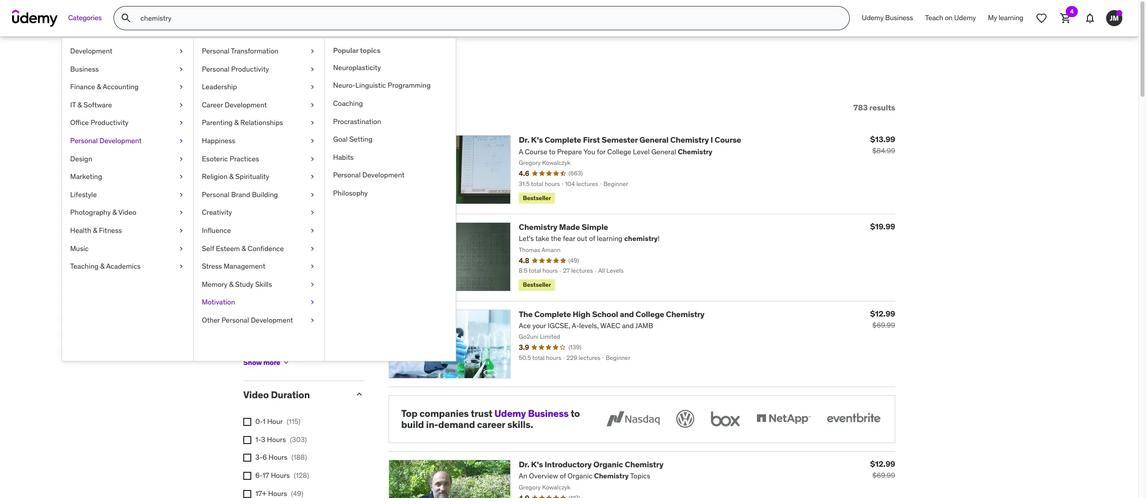 Task type: describe. For each thing, give the bounding box(es) containing it.
brand
[[231, 190, 250, 199]]

memory & study skills
[[202, 280, 272, 289]]

english
[[256, 284, 279, 293]]

it
[[70, 100, 76, 109]]

management
[[224, 262, 265, 271]]

development inside motivation element
[[363, 171, 405, 180]]

(303)
[[290, 436, 307, 445]]

music
[[70, 244, 89, 253]]

goal
[[333, 135, 348, 144]]

0-
[[256, 418, 263, 427]]

health & fitness
[[70, 226, 122, 235]]

personal brand building
[[202, 190, 278, 199]]

xsmall image for leadership
[[309, 82, 317, 92]]

1 vertical spatial complete
[[535, 309, 571, 319]]

0 horizontal spatial personal development link
[[62, 132, 193, 150]]

linguistic
[[356, 81, 386, 90]]

health
[[70, 226, 91, 235]]

lifestyle link
[[62, 186, 193, 204]]

personal development inside motivation element
[[333, 171, 405, 180]]

finance & accounting link
[[62, 78, 193, 96]]

ratings
[[243, 144, 278, 156]]

xsmall image inside creativity link
[[309, 208, 317, 218]]

$12.99 for dr. k's introductory organic chemistry
[[871, 460, 896, 470]]

coaching
[[333, 99, 363, 108]]

you have alerts image
[[1117, 10, 1123, 16]]

coaching link
[[325, 95, 456, 113]]

k's for introductory
[[531, 460, 543, 470]]

chemistry left i
[[671, 135, 709, 145]]

duration
[[271, 390, 310, 402]]

3-6 hours (188)
[[256, 454, 307, 463]]

personal down the religion
[[202, 190, 230, 199]]

parenting & relationships
[[202, 118, 283, 127]]

programming
[[388, 81, 431, 90]]

influence
[[202, 226, 231, 235]]

personal productivity link
[[194, 60, 325, 78]]

$19.99
[[871, 222, 896, 232]]

finance & accounting
[[70, 82, 139, 92]]

personal up personal productivity
[[202, 46, 230, 56]]

1-
[[256, 436, 261, 445]]

& for parenting & relationships
[[234, 118, 239, 127]]

& for religion & spirituality
[[229, 172, 234, 181]]

personal up leadership
[[202, 64, 230, 74]]

neuro-linguistic programming
[[333, 81, 431, 90]]

leadership
[[202, 82, 237, 92]]

other
[[202, 316, 220, 325]]

teach
[[926, 13, 944, 22]]

6-17 hours (128)
[[256, 472, 309, 481]]

design link
[[62, 150, 193, 168]]

xsmall image for happiness
[[309, 136, 317, 146]]

personal up design
[[70, 136, 98, 145]]

development down office productivity link at the top left of page
[[99, 136, 142, 145]]

Search for anything text field
[[139, 10, 838, 27]]

& for finance & accounting
[[97, 82, 101, 92]]

4
[[1071, 8, 1075, 15]]

photography
[[70, 208, 111, 217]]

xsmall image inside it & software "link"
[[177, 100, 185, 110]]

xsmall image for finance & accounting
[[177, 82, 185, 92]]

1 vertical spatial video
[[243, 390, 269, 402]]

dr. k's introductory organic chemistry
[[519, 460, 664, 470]]

0 horizontal spatial personal development
[[70, 136, 142, 145]]

& for it & software
[[78, 100, 82, 109]]

783 for 783 results
[[854, 102, 868, 113]]

chemistry right college
[[666, 309, 705, 319]]

and
[[620, 309, 634, 319]]

popular
[[333, 46, 359, 55]]

practices
[[230, 154, 259, 163]]

xsmall image for health & fitness
[[177, 226, 185, 236]]

chemistry right organic
[[625, 460, 664, 470]]

personal productivity
[[202, 64, 269, 74]]

xsmall image for religion & spirituality
[[309, 172, 317, 182]]

4.0 & up (464)
[[293, 190, 339, 199]]

$13.99 $84.99
[[871, 135, 896, 156]]

(188)
[[292, 454, 307, 463]]

2 horizontal spatial udemy
[[955, 13, 977, 22]]

783 results
[[854, 102, 896, 113]]

filter button
[[243, 92, 288, 123]]

my learning
[[989, 13, 1024, 22]]

business inside business link
[[70, 64, 99, 74]]

17
[[263, 472, 269, 481]]

up for (571)
[[311, 226, 319, 235]]

happiness link
[[194, 132, 325, 150]]

general
[[640, 135, 669, 145]]

dr. for dr. k's introductory organic chemistry
[[519, 460, 530, 470]]

teaching & academics link
[[62, 258, 193, 276]]

xsmall image for personal transformation
[[309, 46, 317, 56]]

photography & video link
[[62, 204, 193, 222]]

neuro-linguistic programming link
[[325, 77, 456, 95]]

3.0
[[293, 226, 303, 235]]

self esteem & confidence link
[[194, 240, 325, 258]]

marketing
[[70, 172, 102, 181]]

it & software link
[[62, 96, 193, 114]]

& for memory & study skills
[[229, 280, 234, 289]]

$12.99 $69.99 for the complete high school and college chemistry
[[871, 309, 896, 330]]

leadership link
[[194, 78, 325, 96]]

stress
[[202, 262, 222, 271]]

teach on udemy
[[926, 13, 977, 22]]

on
[[946, 13, 953, 22]]

xsmall image for teaching & academics
[[177, 262, 185, 272]]

show more button
[[243, 353, 291, 373]]

marketing link
[[62, 168, 193, 186]]

1 horizontal spatial udemy business link
[[856, 6, 920, 30]]

parenting
[[202, 118, 233, 127]]

हिन्दी
[[256, 320, 269, 329]]

$13.99
[[871, 135, 896, 145]]

learning
[[999, 13, 1024, 22]]

personal right other
[[222, 316, 249, 325]]

4.5 & up (272)
[[293, 172, 339, 181]]

1
[[263, 418, 266, 427]]

xsmall image inside esoteric practices link
[[309, 154, 317, 164]]

0 horizontal spatial video
[[118, 208, 136, 217]]

xsmall image for personal development
[[177, 136, 185, 146]]

motivation element
[[325, 38, 456, 362]]

dr. k's introductory organic chemistry link
[[519, 460, 664, 470]]

1 vertical spatial personal development link
[[325, 167, 456, 185]]

xsmall image for stress management
[[309, 262, 317, 272]]

teaching
[[70, 262, 99, 271]]

small image inside filter 'button'
[[250, 103, 260, 113]]

personal transformation link
[[194, 42, 325, 60]]

career development
[[202, 100, 267, 109]]

(115)
[[287, 418, 301, 427]]

top
[[402, 408, 418, 420]]

religion & spirituality link
[[194, 168, 325, 186]]

school
[[593, 309, 619, 319]]

hours for 3-6 hours
[[269, 454, 288, 463]]

xsmall image inside design link
[[177, 154, 185, 164]]

xsmall image for marketing
[[177, 172, 185, 182]]

hours right 17+
[[268, 490, 287, 499]]

nasdaq image
[[605, 408, 663, 431]]

the complete high school and college chemistry
[[519, 309, 705, 319]]

productivity for personal productivity
[[231, 64, 269, 74]]

popular topics
[[333, 46, 381, 55]]

philosophy
[[333, 189, 368, 198]]

made
[[560, 222, 580, 232]]

topics
[[360, 46, 381, 55]]

3.5
[[293, 208, 303, 217]]

$12.99 $69.99 for dr. k's introductory organic chemistry
[[871, 460, 896, 481]]

& right esteem
[[242, 244, 246, 253]]

categories
[[68, 13, 102, 22]]

music link
[[62, 240, 193, 258]]



Task type: vqa. For each thing, say whether or not it's contained in the screenshot.


Task type: locate. For each thing, give the bounding box(es) containing it.
hours right 17
[[271, 472, 290, 481]]

"chemistry"
[[357, 60, 448, 80]]

k's for complete
[[531, 135, 543, 145]]

xsmall image inside leadership "link"
[[309, 82, 317, 92]]

xsmall image inside teaching & academics link
[[177, 262, 185, 272]]

& right health
[[93, 226, 97, 235]]

0 vertical spatial $69.99
[[873, 321, 896, 330]]

results inside status
[[870, 102, 896, 113]]

relationships
[[241, 118, 283, 127]]

wishlist image
[[1036, 12, 1048, 24]]

xsmall image inside the other personal development link
[[309, 316, 317, 326]]

business left to
[[528, 408, 569, 420]]

1 horizontal spatial udemy
[[863, 13, 884, 22]]

academics
[[106, 262, 141, 271]]

self esteem & confidence
[[202, 244, 284, 253]]

other personal development link
[[194, 312, 325, 330]]

0 vertical spatial small image
[[250, 103, 260, 113]]

0 horizontal spatial results
[[276, 60, 328, 80]]

4.0
[[293, 190, 303, 199]]

hours right 6
[[269, 454, 288, 463]]

1 vertical spatial dr.
[[519, 460, 530, 470]]

783 inside status
[[854, 102, 868, 113]]

career
[[477, 419, 506, 431]]

small image
[[250, 103, 260, 113], [355, 390, 365, 400]]

jm link
[[1103, 6, 1127, 30]]

up for (541)
[[311, 208, 319, 217]]

0-1 hour (115)
[[256, 418, 301, 427]]

hours right 3
[[267, 436, 286, 445]]

1 vertical spatial personal development
[[333, 171, 405, 180]]

1 horizontal spatial small image
[[355, 390, 365, 400]]

& right the religion
[[229, 172, 234, 181]]

volkswagen image
[[675, 408, 697, 431]]

0 vertical spatial complete
[[545, 135, 582, 145]]

783 for 783 results for "chemistry"
[[243, 60, 272, 80]]

habits
[[333, 153, 354, 162]]

0 vertical spatial video
[[118, 208, 136, 217]]

1 vertical spatial business
[[70, 64, 99, 74]]

& for health & fitness
[[93, 226, 97, 235]]

xsmall image for show more
[[283, 359, 291, 367]]

creativity link
[[194, 204, 325, 222]]

0 horizontal spatial 783
[[243, 60, 272, 80]]

procrastination
[[333, 117, 382, 126]]

xsmall image inside office productivity link
[[177, 118, 185, 128]]

xsmall image inside development link
[[177, 46, 185, 56]]

habits link
[[325, 149, 456, 167]]

up for (272)
[[311, 172, 319, 181]]

xsmall image inside memory & study skills link
[[309, 280, 317, 290]]

self
[[202, 244, 214, 253]]

0 vertical spatial productivity
[[231, 64, 269, 74]]

chemistry left made
[[519, 222, 558, 232]]

hours for 6-17 hours
[[271, 472, 290, 481]]

productivity down software
[[91, 118, 128, 127]]

notifications image
[[1085, 12, 1097, 24]]

& right 3.5
[[305, 208, 309, 217]]

results up $13.99 at the right top of the page
[[870, 102, 896, 113]]

2 $12.99 from the top
[[871, 460, 896, 470]]

office productivity
[[70, 118, 128, 127]]

video duration button
[[243, 390, 346, 402]]

xsmall image for memory & study skills
[[309, 280, 317, 290]]

1 horizontal spatial personal development
[[333, 171, 405, 180]]

personal development down office productivity on the top
[[70, 136, 142, 145]]

& right it
[[78, 100, 82, 109]]

& inside 'link'
[[93, 226, 97, 235]]

skills.
[[508, 419, 534, 431]]

0 horizontal spatial udemy
[[495, 408, 526, 420]]

& right 3.0
[[305, 226, 309, 235]]

results
[[276, 60, 328, 80], [870, 102, 896, 113]]

small image
[[355, 144, 365, 154]]

business inside udemy business link
[[886, 13, 914, 22]]

build
[[402, 419, 424, 431]]

2 k's from the top
[[531, 460, 543, 470]]

2 horizontal spatial business
[[886, 13, 914, 22]]

0 vertical spatial personal development link
[[62, 132, 193, 150]]

1 horizontal spatial results
[[870, 102, 896, 113]]

xsmall image for development
[[177, 46, 185, 56]]

& up fitness
[[112, 208, 117, 217]]

up left (571)
[[311, 226, 319, 235]]

results for 783 results for "chemistry"
[[276, 60, 328, 80]]

software
[[84, 100, 112, 109]]

xsmall image inside personal development link
[[177, 136, 185, 146]]

0 vertical spatial $12.99 $69.99
[[871, 309, 896, 330]]

language
[[243, 256, 288, 268]]

development
[[70, 46, 112, 56], [225, 100, 267, 109], [99, 136, 142, 145], [363, 171, 405, 180], [251, 316, 293, 325]]

chemistry made simple
[[519, 222, 609, 232]]

(464)
[[323, 190, 339, 199]]

0 vertical spatial 783
[[243, 60, 272, 80]]

2 vertical spatial business
[[528, 408, 569, 420]]

udemy business link left to
[[495, 408, 569, 420]]

xsmall image inside finance & accounting link
[[177, 82, 185, 92]]

building
[[252, 190, 278, 199]]

0 vertical spatial dr.
[[519, 135, 530, 145]]

xsmall image inside "personal transformation" link
[[309, 46, 317, 56]]

(272)
[[323, 172, 339, 181]]

study
[[235, 280, 254, 289]]

xsmall image for music
[[177, 244, 185, 254]]

1 $12.99 from the top
[[871, 309, 896, 319]]

personal development link down goal setting link
[[325, 167, 456, 185]]

2 $69.99 from the top
[[873, 472, 896, 481]]

1 k's from the top
[[531, 135, 543, 145]]

xsmall image inside stress management link
[[309, 262, 317, 272]]

xsmall image inside 'career development' link
[[309, 100, 317, 110]]

783
[[243, 60, 272, 80], [854, 102, 868, 113]]

setting
[[350, 135, 373, 144]]

1 $12.99 $69.99 from the top
[[871, 309, 896, 330]]

(541)
[[323, 208, 337, 217]]

1 $69.99 from the top
[[873, 321, 896, 330]]

1 vertical spatial productivity
[[91, 118, 128, 127]]

& right 'finance'
[[97, 82, 101, 92]]

hours for 1-3 hours
[[267, 436, 286, 445]]

business up 'finance'
[[70, 64, 99, 74]]

2 up from the top
[[311, 190, 319, 199]]

1 horizontal spatial personal development link
[[325, 167, 456, 185]]

& for teaching & academics
[[100, 262, 105, 271]]

& right "4.0"
[[305, 190, 309, 199]]

1 horizontal spatial video
[[243, 390, 269, 402]]

companies
[[420, 408, 469, 420]]

hour
[[267, 418, 283, 427]]

xsmall image
[[177, 64, 185, 74], [309, 64, 317, 74], [177, 100, 185, 110], [309, 100, 317, 110], [177, 118, 185, 128], [177, 154, 185, 164], [309, 154, 317, 164], [177, 190, 185, 200], [309, 190, 317, 200], [177, 208, 185, 218], [309, 208, 317, 218], [309, 226, 317, 236], [309, 244, 317, 254], [309, 298, 317, 308], [243, 303, 252, 311], [309, 316, 317, 326], [243, 321, 252, 329], [243, 339, 252, 347], [243, 419, 252, 427], [243, 437, 252, 445], [243, 455, 252, 463], [243, 473, 252, 481], [243, 491, 252, 499]]

& right the teaching at left
[[100, 262, 105, 271]]

productivity down transformation
[[231, 64, 269, 74]]

$12.99 for the complete high school and college chemistry
[[871, 309, 896, 319]]

1 up from the top
[[311, 172, 319, 181]]

udemy business link left teach
[[856, 6, 920, 30]]

2 dr. from the top
[[519, 460, 530, 470]]

1 vertical spatial small image
[[355, 390, 365, 400]]

0 horizontal spatial small image
[[250, 103, 260, 113]]

& for 3.0 & up (571)
[[305, 226, 309, 235]]

0 vertical spatial $12.99
[[871, 309, 896, 319]]

trust
[[471, 408, 493, 420]]

netapp image
[[755, 408, 813, 431]]

xsmall image for parenting & relationships
[[309, 118, 317, 128]]

it & software
[[70, 100, 112, 109]]

xsmall image inside health & fitness 'link'
[[177, 226, 185, 236]]

personal brand building link
[[194, 186, 325, 204]]

1 vertical spatial $69.99
[[873, 472, 896, 481]]

personal inside motivation element
[[333, 171, 361, 180]]

lifestyle
[[70, 190, 97, 199]]

show
[[243, 359, 262, 368]]

& left study
[[229, 280, 234, 289]]

up for (464)
[[311, 190, 319, 199]]

xsmall image inside music link
[[177, 244, 185, 254]]

fitness
[[99, 226, 122, 235]]

spirituality
[[235, 172, 269, 181]]

udemy image
[[12, 10, 58, 27]]

office
[[70, 118, 89, 127]]

$69.99 for the complete high school and college chemistry
[[873, 321, 896, 330]]

& for 3.5 & up (541)
[[305, 208, 309, 217]]

memory
[[202, 280, 228, 289]]

religion
[[202, 172, 228, 181]]

$12.99
[[871, 309, 896, 319], [871, 460, 896, 470]]

1 horizontal spatial 783
[[854, 102, 868, 113]]

2 $12.99 $69.99 from the top
[[871, 460, 896, 481]]

1 vertical spatial 783
[[854, 102, 868, 113]]

xsmall image inside personal brand building link
[[309, 190, 317, 200]]

neuroplasticity
[[333, 63, 381, 72]]

complete right the
[[535, 309, 571, 319]]

productivity for office productivity
[[91, 118, 128, 127]]

parenting & relationships link
[[194, 114, 325, 132]]

business left teach
[[886, 13, 914, 22]]

xsmall image inside influence link
[[309, 226, 317, 236]]

video up the 0- at the left bottom of the page
[[243, 390, 269, 402]]

3-
[[256, 454, 263, 463]]

1 horizontal spatial productivity
[[231, 64, 269, 74]]

show more
[[243, 359, 280, 368]]

0 vertical spatial k's
[[531, 135, 543, 145]]

development down habits link
[[363, 171, 405, 180]]

box image
[[709, 408, 743, 431]]

$69.99 for dr. k's introductory organic chemistry
[[873, 472, 896, 481]]

religion & spirituality
[[202, 172, 269, 181]]

783 results status
[[854, 102, 896, 113]]

photography & video
[[70, 208, 136, 217]]

college
[[636, 309, 665, 319]]

teaching & academics
[[70, 262, 141, 271]]

0 vertical spatial business
[[886, 13, 914, 22]]

1 dr. from the top
[[519, 135, 530, 145]]

first
[[583, 135, 600, 145]]

course
[[715, 135, 742, 145]]

confidence
[[248, 244, 284, 253]]

$12.99 $69.99
[[871, 309, 896, 330], [871, 460, 896, 481]]

(16)
[[273, 320, 284, 329]]

1 vertical spatial $12.99 $69.99
[[871, 460, 896, 481]]

shopping cart with 4 items image
[[1061, 12, 1073, 24]]

1-3 hours (303)
[[256, 436, 307, 445]]

up left (464) in the top left of the page
[[311, 190, 319, 199]]

udemy business
[[863, 13, 914, 22]]

0 vertical spatial results
[[276, 60, 328, 80]]

3
[[261, 436, 265, 445]]

eventbrite image
[[825, 408, 883, 431]]

personal down habits
[[333, 171, 361, 180]]

3.5 & up (541)
[[293, 208, 337, 217]]

0 horizontal spatial business
[[70, 64, 99, 74]]

& right 4.5
[[305, 172, 309, 181]]

philosophy link
[[325, 185, 456, 203]]

xsmall image inside marketing link
[[177, 172, 185, 182]]

1 vertical spatial udemy business link
[[495, 408, 569, 420]]

up left (272)
[[311, 172, 319, 181]]

xsmall image inside show more button
[[283, 359, 291, 367]]

teach on udemy link
[[920, 6, 983, 30]]

xsmall image inside the "photography & video" link
[[177, 208, 185, 218]]

in-
[[426, 419, 439, 431]]

1 vertical spatial $12.99
[[871, 460, 896, 470]]

0 vertical spatial personal development
[[70, 136, 142, 145]]

transformation
[[231, 46, 279, 56]]

& for photography & video
[[112, 208, 117, 217]]

$69.99
[[873, 321, 896, 330], [873, 472, 896, 481]]

personal transformation
[[202, 46, 279, 56]]

esteem
[[216, 244, 240, 253]]

1 vertical spatial k's
[[531, 460, 543, 470]]

& for 4.5 & up (272)
[[305, 172, 309, 181]]

career development link
[[194, 96, 325, 114]]

0 horizontal spatial productivity
[[91, 118, 128, 127]]

development down motivation link
[[251, 316, 293, 325]]

xsmall image inside parenting & relationships link
[[309, 118, 317, 128]]

xsmall image inside self esteem & confidence link
[[309, 244, 317, 254]]

& for 4.0 & up (464)
[[305, 190, 309, 199]]

& down career development
[[234, 118, 239, 127]]

video down lifestyle link
[[118, 208, 136, 217]]

17+ hours (49)
[[256, 490, 304, 499]]

development down categories dropdown button
[[70, 46, 112, 56]]

português
[[256, 356, 288, 365]]

xsmall image inside motivation link
[[309, 298, 317, 308]]

xsmall image inside "happiness" link
[[309, 136, 317, 146]]

3 up from the top
[[311, 208, 319, 217]]

results left for
[[276, 60, 328, 80]]

business
[[886, 13, 914, 22], [70, 64, 99, 74], [528, 408, 569, 420]]

xsmall image inside personal productivity link
[[309, 64, 317, 74]]

personal development up philosophy
[[333, 171, 405, 180]]

xsmall image inside lifestyle link
[[177, 190, 185, 200]]

xsmall image inside the religion & spirituality link
[[309, 172, 317, 182]]

xsmall image inside business link
[[177, 64, 185, 74]]

& inside "link"
[[78, 100, 82, 109]]

submit search image
[[120, 12, 132, 24]]

1 vertical spatial results
[[870, 102, 896, 113]]

0 vertical spatial udemy business link
[[856, 6, 920, 30]]

development up parenting & relationships
[[225, 100, 267, 109]]

0 horizontal spatial udemy business link
[[495, 408, 569, 420]]

1 horizontal spatial business
[[528, 408, 569, 420]]

complete left first
[[545, 135, 582, 145]]

dr. k's complete first semester general chemistry i course
[[519, 135, 742, 145]]

results for 783 results
[[870, 102, 896, 113]]

jm
[[1111, 13, 1120, 23]]

4 up from the top
[[311, 226, 319, 235]]

personal development link down office productivity on the top
[[62, 132, 193, 150]]

xsmall image
[[177, 46, 185, 56], [309, 46, 317, 56], [177, 82, 185, 92], [309, 82, 317, 92], [309, 118, 317, 128], [177, 136, 185, 146], [309, 136, 317, 146], [177, 172, 185, 182], [309, 172, 317, 182], [177, 226, 185, 236], [177, 244, 185, 254], [177, 262, 185, 272], [309, 262, 317, 272], [309, 280, 317, 290], [243, 285, 252, 293], [283, 359, 291, 367]]

up left (541)
[[311, 208, 319, 217]]

dr. for dr. k's complete first semester general chemistry i course
[[519, 135, 530, 145]]



